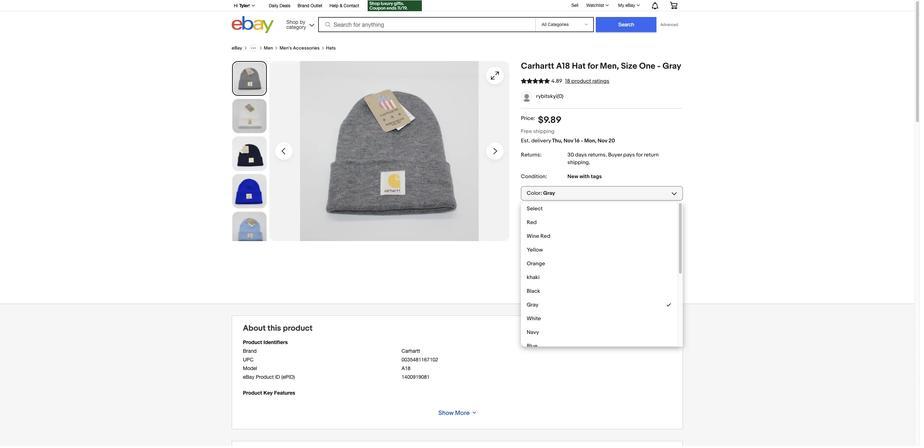 Task type: locate. For each thing, give the bounding box(es) containing it.
brand for brand
[[243, 348, 257, 354]]

navy
[[527, 329, 539, 336]]

by
[[300, 19, 305, 25]]

1 horizontal spatial red
[[541, 233, 551, 240]]

condition:
[[521, 173, 547, 180]]

0 horizontal spatial shipping
[[533, 128, 555, 135]]

returns
[[588, 151, 606, 158]]

knit
[[521, 217, 530, 224]]

the
[[580, 210, 588, 217]]

brand
[[298, 3, 309, 8], [243, 348, 257, 354]]

1 vertical spatial red
[[541, 233, 551, 240]]

1 nov from the left
[[564, 137, 574, 144]]

watchlist
[[587, 3, 604, 8]]

orange
[[527, 260, 545, 267]]

head
[[572, 217, 584, 224]]

deals
[[280, 3, 291, 8]]

0 vertical spatial ebay
[[626, 3, 635, 8]]

shipping inside "price: $9.89 free shipping est. delivery thu, nov 16 - mon, nov 20"
[[533, 128, 555, 135]]

show
[[439, 410, 454, 417]]

None submit
[[596, 17, 657, 32]]

ebay inside $9.89 main content
[[232, 45, 242, 51]]

patch
[[543, 210, 557, 217]]

ratings
[[593, 78, 610, 85]]

est.
[[521, 137, 530, 144]]

product
[[243, 339, 262, 345], [256, 374, 274, 380], [243, 390, 262, 396]]

18
[[565, 78, 570, 85]]

product identifiers
[[243, 339, 288, 345]]

acrylic
[[662, 210, 680, 217]]

buyer pays for return shipping
[[568, 151, 659, 166]]

for inside buyer pays for return shipping
[[636, 151, 643, 158]]

. left buyer
[[606, 151, 607, 158]]

list box containing select
[[521, 202, 683, 353]]

for
[[588, 61, 598, 71], [636, 151, 643, 158]]

brand outlet link
[[298, 2, 322, 10]]

nov left 20
[[598, 137, 608, 144]]

1 horizontal spatial -
[[658, 61, 661, 71]]

1 vertical spatial product
[[283, 324, 313, 333]]

1 horizontal spatial product
[[572, 78, 591, 85]]

flexible
[[521, 225, 540, 232]]

nov left 16 on the top of page
[[564, 137, 574, 144]]

men,
[[600, 61, 619, 71]]

for right pays
[[636, 151, 643, 158]]

0 vertical spatial product
[[572, 78, 591, 85]]

warm.
[[586, 217, 600, 224]]

1 vertical spatial shipping
[[568, 159, 589, 166]]

product down the about
[[243, 339, 262, 345]]

color: gray
[[527, 190, 555, 197]]

gray
[[663, 61, 682, 71], [543, 190, 555, 197], [527, 302, 539, 308], [402, 425, 413, 431]]

daily deals link
[[269, 2, 291, 10]]

yellow
[[527, 247, 543, 253]]

to
[[540, 217, 545, 224]]

1 vertical spatial ebay
[[232, 45, 242, 51]]

tyler
[[239, 3, 249, 8]]

1 horizontal spatial shipping
[[568, 159, 589, 166]]

0 horizontal spatial ebay
[[232, 45, 242, 51]]

carhartt up 4.89 out of 5 stars based on 18 product ratings image
[[521, 61, 554, 71]]

4.89
[[552, 78, 563, 85]]

0 vertical spatial .
[[606, 151, 607, 158]]

- right one at the top
[[658, 61, 661, 71]]

account navigation
[[230, 0, 683, 13]]

fabric
[[549, 225, 563, 232]]

brand up upc
[[243, 348, 257, 354]]

0 horizontal spatial a18
[[402, 365, 411, 371]]

ebay down model
[[243, 374, 254, 380]]

help
[[330, 3, 339, 8]]

hat
[[572, 61, 586, 71]]

hi
[[234, 3, 238, 8]]

for right hat
[[588, 61, 598, 71]]

shop
[[286, 19, 298, 25]]

. down 30 days returns .
[[589, 159, 590, 166]]

- inside "price: $9.89 free shipping est. delivery thu, nov 16 - mon, nov 20"
[[581, 137, 583, 144]]

product for identifiers
[[243, 339, 262, 345]]

shipping
[[533, 128, 555, 135], [568, 159, 589, 166]]

product for key
[[243, 390, 262, 396]]

list box inside $9.89 main content
[[521, 202, 683, 353]]

1 vertical spatial brand
[[243, 348, 257, 354]]

product left "key"
[[243, 390, 262, 396]]

product for 18
[[572, 78, 591, 85]]

picture 18 of 28 image
[[233, 174, 267, 208]]

brand left outlet
[[298, 3, 309, 8]]

ebay link
[[232, 45, 242, 51]]

1 horizontal spatial ebay
[[243, 374, 254, 380]]

black
[[527, 288, 540, 295]]

type:knit
[[601, 217, 625, 224]]

men's accessories
[[280, 45, 320, 51]]

shipping down days
[[568, 159, 589, 166]]

select
[[527, 205, 543, 212]]

a18
[[556, 61, 570, 71], [402, 365, 411, 371]]

1 vertical spatial for
[[636, 151, 643, 158]]

1 horizontal spatial nov
[[598, 137, 608, 144]]

2 nov from the left
[[598, 137, 608, 144]]

0 vertical spatial brand
[[298, 3, 309, 8]]

carhartt up hat
[[521, 210, 542, 217]]

a18 inside $9.89 main content
[[556, 61, 570, 71]]

0 vertical spatial red
[[527, 219, 537, 226]]

carhartt patch sewn on the front. season:winter,autumn. acrylic knit hat to keep your head warm. type:knit hat. cuffed knit. flexible rib fabric holds shape. stretch fit.
[[521, 210, 680, 232]]

sewn
[[558, 210, 571, 217]]

product inside $9.89 main content
[[572, 78, 591, 85]]

0 horizontal spatial brand
[[243, 348, 257, 354]]

red
[[527, 219, 537, 226], [541, 233, 551, 240]]

2 horizontal spatial ebay
[[626, 3, 635, 8]]

0 vertical spatial a18
[[556, 61, 570, 71]]

ebay for ebay
[[232, 45, 242, 51]]

red left to
[[527, 219, 537, 226]]

16
[[575, 137, 580, 144]]

daily
[[269, 3, 278, 8]]

carhartt inside carhartt patch sewn on the front. season:winter,autumn. acrylic knit hat to keep your head warm. type:knit hat. cuffed knit. flexible rib fabric holds shape. stretch fit.
[[521, 210, 542, 217]]

red down "rib"
[[541, 233, 551, 240]]

help & contact
[[330, 3, 359, 8]]

free
[[521, 128, 532, 135]]

-
[[658, 61, 661, 71], [581, 137, 583, 144]]

a18 up 1400919081
[[402, 365, 411, 371]]

Search for anything text field
[[319, 18, 534, 31]]

ebay left men
[[232, 45, 242, 51]]

0 vertical spatial carhartt
[[521, 61, 554, 71]]

shop by category
[[286, 19, 306, 30]]

0 vertical spatial for
[[588, 61, 598, 71]]

shipping up delivery
[[533, 128, 555, 135]]

sell link
[[568, 3, 582, 8]]

0 horizontal spatial nov
[[564, 137, 574, 144]]

a18 up 18
[[556, 61, 570, 71]]

1 horizontal spatial a18
[[556, 61, 570, 71]]

1 horizontal spatial .
[[606, 151, 607, 158]]

0 horizontal spatial -
[[581, 137, 583, 144]]

0 vertical spatial product
[[243, 339, 262, 345]]

1 horizontal spatial for
[[636, 151, 643, 158]]

ebay for ebay product id (epid)
[[243, 374, 254, 380]]

product
[[572, 78, 591, 85], [283, 324, 313, 333]]

2 vertical spatial carhartt
[[402, 348, 420, 354]]

carhartt up 0035481167102
[[402, 348, 420, 354]]

1 vertical spatial -
[[581, 137, 583, 144]]

- right 16 on the top of page
[[581, 137, 583, 144]]

0 horizontal spatial .
[[589, 159, 590, 166]]

1 vertical spatial carhartt
[[521, 210, 542, 217]]

id
[[275, 374, 280, 380]]

product right 18
[[572, 78, 591, 85]]

product left id
[[256, 374, 274, 380]]

new with tags
[[568, 173, 602, 180]]

2 vertical spatial ebay
[[243, 374, 254, 380]]

my ebay
[[618, 3, 635, 8]]

list box
[[521, 202, 683, 353]]

price:
[[521, 115, 535, 122]]

product right this
[[283, 324, 313, 333]]

daily deals
[[269, 3, 291, 8]]

brand inside brand outlet link
[[298, 3, 309, 8]]

0 vertical spatial shipping
[[533, 128, 555, 135]]

ebay right my
[[626, 3, 635, 8]]

days
[[575, 151, 587, 158]]

your
[[560, 217, 571, 224]]

on
[[572, 210, 579, 217]]

2 vertical spatial product
[[243, 390, 262, 396]]

wine red
[[527, 233, 551, 240]]

0 horizontal spatial product
[[283, 324, 313, 333]]

color
[[243, 425, 255, 431]]

0 vertical spatial -
[[658, 61, 661, 71]]

sell
[[572, 3, 579, 8]]

1 horizontal spatial brand
[[298, 3, 309, 8]]



Task type: vqa. For each thing, say whether or not it's contained in the screenshot.
0035481167102
yes



Task type: describe. For each thing, give the bounding box(es) containing it.
carhartt a18 hat for men, size one - gray
[[521, 61, 682, 71]]

rib
[[541, 225, 548, 232]]

shop by category button
[[283, 16, 316, 32]]

size
[[621, 61, 638, 71]]

hat
[[531, 217, 539, 224]]

picture 19 of 28 image
[[233, 212, 267, 246]]

knit.
[[656, 217, 666, 224]]

advanced link
[[657, 17, 682, 32]]

about
[[243, 324, 266, 333]]

rybitskyi(0)
[[536, 93, 564, 100]]

tags
[[591, 173, 602, 180]]

model
[[243, 365, 257, 371]]

front.
[[589, 210, 602, 217]]

khaki
[[527, 274, 540, 281]]

key
[[264, 390, 273, 396]]

carhartt for carhartt a18 hat for men, size one - gray
[[521, 61, 554, 71]]

&
[[340, 3, 343, 8]]

buyer
[[608, 151, 622, 158]]

carhartt for carhartt patch sewn on the front. season:winter,autumn. acrylic knit hat to keep your head warm. type:knit hat. cuffed knit. flexible rib fabric holds shape. stretch fit.
[[521, 210, 542, 217]]

(epid)
[[281, 374, 295, 380]]

shape.
[[579, 225, 596, 232]]

color:
[[527, 190, 542, 197]]

features
[[274, 390, 295, 396]]

1400919081
[[402, 374, 430, 380]]

4.89 18 product ratings
[[552, 78, 610, 85]]

cuffed
[[637, 217, 654, 224]]

picture 15 of 28 image
[[233, 62, 266, 95]]

stretch
[[597, 225, 615, 232]]

20
[[609, 137, 615, 144]]

picture 16 of 28 image
[[233, 99, 267, 133]]

new
[[568, 173, 579, 180]]

4.89 out of 5 stars based on 18 product ratings image
[[521, 77, 550, 85]]

hats
[[326, 45, 336, 51]]

$9.89 main content
[[232, 35, 683, 353]]

delivery
[[531, 137, 551, 144]]

holds
[[565, 225, 578, 232]]

with
[[580, 173, 590, 180]]

0 horizontal spatial for
[[588, 61, 598, 71]]

product key features
[[243, 390, 295, 396]]

hat.
[[626, 217, 636, 224]]

none submit inside shop by category banner
[[596, 17, 657, 32]]

hi tyler !
[[234, 3, 250, 8]]

picture 17 of 28 image
[[233, 137, 267, 171]]

white
[[527, 315, 541, 322]]

0 horizontal spatial red
[[527, 219, 537, 226]]

ebay product id (epid)
[[243, 374, 295, 380]]

0035481167102
[[402, 357, 438, 363]]

1 vertical spatial .
[[589, 159, 590, 166]]

!
[[249, 3, 250, 8]]

mon,
[[584, 137, 597, 144]]

fit.
[[616, 225, 623, 232]]

30 days returns .
[[568, 151, 608, 158]]

pays
[[624, 151, 635, 158]]

men
[[264, 45, 273, 51]]

rybitskyi 0% positive feedback image
[[522, 91, 532, 102]]

men link
[[264, 45, 273, 51]]

returns:
[[521, 151, 542, 158]]

about this product
[[243, 324, 313, 333]]

get the coupon image
[[368, 0, 422, 11]]

price: $9.89 free shipping est. delivery thu, nov 16 - mon, nov 20
[[521, 115, 615, 144]]

18 product ratings link
[[565, 78, 610, 85]]

your shopping cart image
[[670, 2, 678, 9]]

brand for brand outlet
[[298, 3, 309, 8]]

return
[[644, 151, 659, 158]]

watchlist link
[[583, 1, 612, 10]]

upc
[[243, 357, 254, 363]]

thu,
[[552, 137, 563, 144]]

1 vertical spatial a18
[[402, 365, 411, 371]]

shipping inside buyer pays for return shipping
[[568, 159, 589, 166]]

blue
[[527, 343, 538, 350]]

men's
[[280, 45, 292, 51]]

brand outlet
[[298, 3, 322, 8]]

advanced
[[661, 22, 678, 27]]

womens mens beanie acrylic carhartt warm winter cap hat watch gifts hats - picture 15 of 28 image
[[269, 61, 510, 241]]

shop by category banner
[[230, 0, 683, 35]]

accessories
[[293, 45, 320, 51]]

help & contact link
[[330, 2, 359, 10]]

men's accessories link
[[280, 45, 320, 51]]

outlet
[[311, 3, 322, 8]]

show more
[[439, 410, 470, 417]]

30
[[568, 151, 574, 158]]

product for this
[[283, 324, 313, 333]]

ebay inside account navigation
[[626, 3, 635, 8]]

my ebay link
[[615, 1, 643, 10]]

contact
[[344, 3, 359, 8]]

1 vertical spatial product
[[256, 374, 274, 380]]

one
[[639, 61, 656, 71]]



